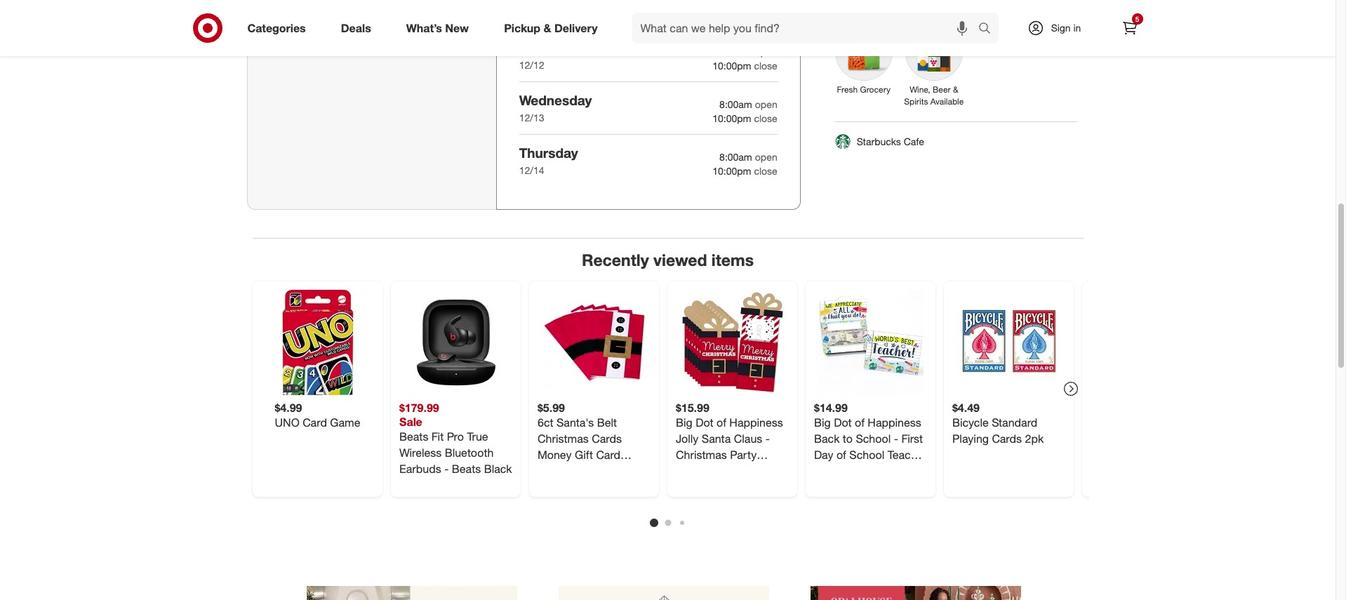Task type: vqa. For each thing, say whether or not it's contained in the screenshot.
Standard
yes



Task type: locate. For each thing, give the bounding box(es) containing it.
money down teacher
[[881, 463, 915, 478]]

school
[[856, 431, 891, 445], [849, 447, 885, 461]]

christmas
[[538, 431, 589, 445], [676, 447, 727, 461]]

gift inside $15.99 big dot of happiness jolly santa claus - christmas party money and gift card sleeves - nifty gifty card holders - 8 ct
[[735, 463, 753, 478]]

1 vertical spatial 8:00am open 10:00pm close
[[713, 98, 778, 124]]

-
[[766, 431, 770, 445], [894, 431, 898, 445], [444, 461, 449, 476], [718, 480, 723, 494], [746, 496, 750, 510], [814, 496, 819, 510]]

0 vertical spatial and
[[713, 463, 732, 478]]

holders down teacher
[[885, 480, 924, 494]]

cafe
[[904, 135, 925, 147]]

1 open from the top
[[755, 46, 778, 57]]

wine,
[[910, 84, 931, 95]]

0 vertical spatial christmas
[[538, 431, 589, 445]]

gift inside $14.99 big dot of happiness back to school - first day of school teacher appreciation money and gift card holders - set of 8
[[836, 480, 854, 494]]

1 horizontal spatial beats
[[452, 461, 481, 476]]

nifty
[[726, 480, 749, 494]]

card down appreciation
[[858, 480, 882, 494]]

card down belt
[[596, 447, 620, 461]]

2 vertical spatial gift
[[836, 480, 854, 494]]

2 vertical spatial open
[[755, 151, 778, 163]]

playing
[[952, 431, 989, 445]]

0 horizontal spatial gift
[[575, 447, 593, 461]]

1 horizontal spatial big
[[814, 415, 831, 429]]

0 horizontal spatial &
[[544, 21, 552, 35]]

12/13
[[519, 112, 545, 124]]

8:00am
[[720, 46, 753, 57], [720, 98, 753, 110], [720, 151, 753, 163]]

christmas down 'santa's'
[[538, 431, 589, 445]]

4 10:00pm from the top
[[713, 165, 752, 177]]

3 8:00am open 10:00pm close from the top
[[713, 151, 778, 177]]

1 big from the left
[[676, 415, 692, 429]]

2 cards from the left
[[992, 431, 1022, 445]]

christmas down jolly
[[676, 447, 727, 461]]

1 vertical spatial school
[[849, 447, 885, 461]]

0 vertical spatial 8:00am open 10:00pm close
[[713, 46, 778, 71]]

$4.99
[[275, 401, 302, 415]]

money up the holder
[[538, 447, 572, 461]]

0 vertical spatial 8:00am
[[720, 46, 753, 57]]

1 8:00am from the top
[[720, 46, 753, 57]]

8:00am open 10:00pm close for wednesday
[[713, 98, 778, 124]]

0 horizontal spatial big
[[676, 415, 692, 429]]

happiness inside $15.99 big dot of happiness jolly santa claus - christmas party money and gift card sleeves - nifty gifty card holders - 8 ct
[[729, 415, 783, 429]]

10:00pm close
[[713, 7, 778, 19]]

big up back
[[814, 415, 831, 429]]

2 dot from the left
[[834, 415, 852, 429]]

and up set on the bottom right
[[814, 480, 833, 494]]

2 8:00am open 10:00pm close from the top
[[713, 98, 778, 124]]

party
[[730, 447, 757, 461]]

1 horizontal spatial 8
[[855, 496, 861, 510]]

2 vertical spatial 8:00am
[[720, 151, 753, 163]]

card up gifty
[[756, 463, 781, 478]]

& right beer
[[953, 84, 959, 95]]

8
[[753, 496, 759, 510], [855, 496, 861, 510]]

big for big dot of happiness jolly santa claus - christmas party money and gift card sleeves - nifty gifty card holders - 8 ct
[[676, 415, 692, 429]]

ct
[[763, 496, 774, 510]]

- left set on the bottom right
[[814, 496, 819, 510]]

1 horizontal spatial holders
[[885, 480, 924, 494]]

0 horizontal spatial 8
[[753, 496, 759, 510]]

beats down sale
[[399, 429, 428, 443]]

big for big dot of happiness back to school - first day of school teacher appreciation money and gift card holders - set of 8
[[814, 415, 831, 429]]

1 8 from the left
[[753, 496, 759, 510]]

2pk
[[1025, 431, 1044, 445]]

dot down $15.99
[[696, 415, 713, 429]]

3 8:00am from the top
[[720, 151, 753, 163]]

happiness up the first
[[868, 415, 921, 429]]

1 horizontal spatial money
[[676, 463, 710, 478]]

gift down appreciation
[[836, 480, 854, 494]]

2 horizontal spatial advertisement region
[[811, 586, 1022, 600]]

0 horizontal spatial christmas
[[538, 431, 589, 445]]

1 horizontal spatial christmas
[[676, 447, 727, 461]]

1 dot from the left
[[696, 415, 713, 429]]

money inside $14.99 big dot of happiness back to school - first day of school teacher appreciation money and gift card holders - set of 8
[[881, 463, 915, 478]]

deals link
[[329, 13, 389, 44]]

happiness for claus
[[729, 415, 783, 429]]

2 horizontal spatial gift
[[836, 480, 854, 494]]

12/14
[[519, 164, 545, 176]]

items
[[712, 250, 754, 269]]

happiness up claus
[[729, 415, 783, 429]]

gift down "party"
[[735, 463, 753, 478]]

3 10:00pm from the top
[[713, 112, 752, 124]]

big up jolly
[[676, 415, 692, 429]]

$14.99
[[814, 401, 848, 415]]

happiness for school
[[868, 415, 921, 429]]

0 horizontal spatial dot
[[696, 415, 713, 429]]

set
[[822, 496, 839, 510]]

happiness inside $14.99 big dot of happiness back to school - first day of school teacher appreciation money and gift card holders - set of 8
[[868, 415, 921, 429]]

- right earbuds
[[444, 461, 449, 476]]

2 vertical spatial 8:00am open 10:00pm close
[[713, 151, 778, 177]]

2 happiness from the left
[[868, 415, 921, 429]]

1 happiness from the left
[[729, 415, 783, 429]]

0 horizontal spatial cards
[[592, 431, 622, 445]]

$4.99 uno card game
[[275, 401, 360, 429]]

& inside wine, beer & spirits available
[[953, 84, 959, 95]]

money
[[538, 447, 572, 461], [676, 463, 710, 478], [881, 463, 915, 478]]

what's new
[[406, 21, 469, 35]]

&
[[544, 21, 552, 35], [953, 84, 959, 95]]

& up the tuesday on the top left
[[544, 21, 552, 35]]

holders
[[885, 480, 924, 494], [703, 496, 743, 510]]

money up sleeves
[[676, 463, 710, 478]]

dot up to
[[834, 415, 852, 429]]

big inside $15.99 big dot of happiness jolly santa claus - christmas party money and gift card sleeves - nifty gifty card holders - 8 ct
[[676, 415, 692, 429]]

starbucks cafe
[[857, 135, 925, 147]]

dot inside $15.99 big dot of happiness jolly santa claus - christmas party money and gift card sleeves - nifty gifty card holders - 8 ct
[[696, 415, 713, 429]]

- inside $179.99 sale beats fit pro true wireless bluetooth earbuds - beats black
[[444, 461, 449, 476]]

big dot of happiness jolly santa claus - christmas party money and gift card sleeves - nifty gifty card holders - 8 ct image
[[680, 290, 785, 395]]

- right claus
[[766, 431, 770, 445]]

0 vertical spatial holders
[[885, 480, 924, 494]]

what's
[[406, 21, 442, 35]]

2 open from the top
[[755, 98, 778, 110]]

1 vertical spatial &
[[953, 84, 959, 95]]

2 8:00am from the top
[[720, 98, 753, 110]]

1 horizontal spatial cards
[[992, 431, 1022, 445]]

2 close from the top
[[754, 60, 778, 71]]

belt
[[597, 415, 617, 429]]

10:00pm for tuesday
[[713, 60, 752, 71]]

1 vertical spatial open
[[755, 98, 778, 110]]

1 horizontal spatial dot
[[834, 415, 852, 429]]

1 vertical spatial and
[[814, 480, 833, 494]]

What can we help you find? suggestions appear below search field
[[632, 13, 982, 44]]

beats fit pro true wireless bluetooth earbuds - beats black image
[[403, 290, 508, 395]]

gift down 'santa's'
[[575, 447, 593, 461]]

close for wednesday
[[754, 112, 778, 124]]

1 horizontal spatial and
[[814, 480, 833, 494]]

happiness
[[729, 415, 783, 429], [868, 415, 921, 429]]

$15.99
[[676, 401, 709, 415]]

8 right set on the bottom right
[[855, 496, 861, 510]]

3 close from the top
[[754, 112, 778, 124]]

bicycle standard playing cards 2pk image
[[956, 290, 1062, 395]]

wednesday
[[519, 92, 592, 108]]

$14.99 big dot of happiness back to school - first day of school teacher appreciation money and gift card holders - set of 8
[[814, 401, 927, 510]]

holders down nifty
[[703, 496, 743, 510]]

1 horizontal spatial gift
[[735, 463, 753, 478]]

3 open from the top
[[755, 151, 778, 163]]

card
[[302, 415, 327, 429], [596, 447, 620, 461], [756, 463, 781, 478], [858, 480, 882, 494], [676, 496, 700, 510]]

1 horizontal spatial happiness
[[868, 415, 921, 429]]

0 horizontal spatial happiness
[[729, 415, 783, 429]]

8 left ct
[[753, 496, 759, 510]]

dot
[[696, 415, 713, 429], [834, 415, 852, 429]]

school right to
[[856, 431, 891, 445]]

0 horizontal spatial money
[[538, 447, 572, 461]]

1 vertical spatial gift
[[735, 463, 753, 478]]

1 horizontal spatial advertisement region
[[559, 586, 770, 600]]

2 big from the left
[[814, 415, 831, 429]]

grocery
[[861, 84, 891, 95]]

2 horizontal spatial money
[[881, 463, 915, 478]]

0 horizontal spatial and
[[713, 463, 732, 478]]

earbuds
[[399, 461, 441, 476]]

claus
[[734, 431, 762, 445]]

sale
[[399, 415, 422, 429]]

0 horizontal spatial advertisement region
[[307, 586, 517, 600]]

8 inside $15.99 big dot of happiness jolly santa claus - christmas party money and gift card sleeves - nifty gifty card holders - 8 ct
[[753, 496, 759, 510]]

0 vertical spatial gift
[[575, 447, 593, 461]]

uno
[[275, 415, 299, 429]]

uno card game image
[[265, 290, 370, 395]]

pickup
[[504, 21, 541, 35]]

delivery
[[555, 21, 598, 35]]

4 close from the top
[[754, 165, 778, 177]]

0 horizontal spatial beats
[[399, 429, 428, 443]]

big
[[676, 415, 692, 429], [814, 415, 831, 429]]

viewed
[[654, 250, 707, 269]]

standard
[[992, 415, 1038, 429]]

of
[[717, 415, 726, 429], [855, 415, 865, 429], [837, 447, 846, 461], [842, 496, 851, 510]]

1 vertical spatial holders
[[703, 496, 743, 510]]

school down to
[[849, 447, 885, 461]]

advertisement region
[[307, 586, 517, 600], [559, 586, 770, 600], [811, 586, 1022, 600]]

to
[[843, 431, 853, 445]]

$5.99 6ct santa's belt christmas cards money gift card holder
[[538, 401, 622, 478]]

0 horizontal spatial holders
[[703, 496, 743, 510]]

2 8 from the left
[[855, 496, 861, 510]]

10:00pm for wednesday
[[713, 112, 752, 124]]

thursday
[[519, 144, 578, 161]]

open for tuesday
[[755, 46, 778, 57]]

2 10:00pm from the top
[[713, 60, 752, 71]]

teacher
[[888, 447, 927, 461]]

1 8:00am open 10:00pm close from the top
[[713, 46, 778, 71]]

categories
[[248, 21, 306, 35]]

1 cards from the left
[[592, 431, 622, 445]]

cards
[[592, 431, 622, 445], [992, 431, 1022, 445]]

1 horizontal spatial &
[[953, 84, 959, 95]]

5 link
[[1115, 13, 1146, 44]]

and up nifty
[[713, 463, 732, 478]]

12/12
[[519, 59, 545, 71]]

dot inside $14.99 big dot of happiness back to school - first day of school teacher appreciation money and gift card holders - set of 8
[[834, 415, 852, 429]]

close
[[754, 7, 778, 19], [754, 60, 778, 71], [754, 112, 778, 124], [754, 165, 778, 177]]

- down nifty
[[746, 496, 750, 510]]

big inside $14.99 big dot of happiness back to school - first day of school teacher appreciation money and gift card holders - set of 8
[[814, 415, 831, 429]]

- left nifty
[[718, 480, 723, 494]]

open for thursday
[[755, 151, 778, 163]]

- left the first
[[894, 431, 898, 445]]

beats down the bluetooth
[[452, 461, 481, 476]]

card down sleeves
[[676, 496, 700, 510]]

0 vertical spatial beats
[[399, 429, 428, 443]]

1 vertical spatial christmas
[[676, 447, 727, 461]]

holders inside $14.99 big dot of happiness back to school - first day of school teacher appreciation money and gift card holders - set of 8
[[885, 480, 924, 494]]

card inside $4.99 uno card game
[[302, 415, 327, 429]]

cards down belt
[[592, 431, 622, 445]]

0 vertical spatial open
[[755, 46, 778, 57]]

in
[[1074, 22, 1082, 34]]

gift
[[575, 447, 593, 461], [735, 463, 753, 478], [836, 480, 854, 494]]

christmas inside $15.99 big dot of happiness jolly santa claus - christmas party money and gift card sleeves - nifty gifty card holders - 8 ct
[[676, 447, 727, 461]]

10:00pm for thursday
[[713, 165, 752, 177]]

1 vertical spatial 8:00am
[[720, 98, 753, 110]]

10:00pm
[[713, 7, 752, 19], [713, 60, 752, 71], [713, 112, 752, 124], [713, 165, 752, 177]]

card right uno
[[302, 415, 327, 429]]

gifty
[[752, 480, 776, 494]]

appreciation
[[814, 463, 878, 478]]

cards down standard
[[992, 431, 1022, 445]]



Task type: describe. For each thing, give the bounding box(es) containing it.
deals
[[341, 21, 371, 35]]

$5.99
[[538, 401, 565, 415]]

1 vertical spatial beats
[[452, 461, 481, 476]]

christmas inside $5.99 6ct santa's belt christmas cards money gift card holder
[[538, 431, 589, 445]]

spirits
[[905, 96, 929, 107]]

$179.99
[[399, 401, 439, 415]]

day
[[814, 447, 834, 461]]

black
[[484, 461, 512, 476]]

new
[[445, 21, 469, 35]]

beer
[[933, 84, 951, 95]]

$15.99 big dot of happiness jolly santa claus - christmas party money and gift card sleeves - nifty gifty card holders - 8 ct
[[676, 401, 783, 510]]

dot for $14.99
[[834, 415, 852, 429]]

bicycle
[[952, 415, 989, 429]]

recently
[[582, 250, 649, 269]]

of inside $15.99 big dot of happiness jolly santa claus - christmas party money and gift card sleeves - nifty gifty card holders - 8 ct
[[717, 415, 726, 429]]

1 close from the top
[[754, 7, 778, 19]]

money inside $15.99 big dot of happiness jolly santa claus - christmas party money and gift card sleeves - nifty gifty card holders - 8 ct
[[676, 463, 710, 478]]

sign
[[1052, 22, 1071, 34]]

recently viewed items
[[582, 250, 754, 269]]

tuesday 12/12
[[519, 39, 571, 71]]

pro
[[447, 429, 464, 443]]

santa
[[702, 431, 731, 445]]

8:00am for wednesday
[[720, 98, 753, 110]]

fresh grocery link
[[829, 17, 899, 98]]

gift inside $5.99 6ct santa's belt christmas cards money gift card holder
[[575, 447, 593, 461]]

1 advertisement region from the left
[[307, 586, 517, 600]]

close for thursday
[[754, 165, 778, 177]]

dot for $15.99
[[696, 415, 713, 429]]

card inside $14.99 big dot of happiness back to school - first day of school teacher appreciation money and gift card holders - set of 8
[[858, 480, 882, 494]]

1 10:00pm from the top
[[713, 7, 752, 19]]

pickup & delivery
[[504, 21, 598, 35]]

search
[[972, 22, 1006, 36]]

what's new link
[[394, 13, 487, 44]]

fresh
[[837, 84, 858, 95]]

categories link
[[236, 13, 324, 44]]

$4.49
[[952, 401, 980, 415]]

big dot of happiness back to school - first day of school teacher appreciation money and gift card holders - set of 8 image
[[818, 290, 923, 395]]

2 advertisement region from the left
[[559, 586, 770, 600]]

back
[[814, 431, 840, 445]]

cards inside '$4.49 bicycle standard playing cards 2pk'
[[992, 431, 1022, 445]]

available
[[931, 96, 964, 107]]

5
[[1136, 15, 1140, 23]]

8 inside $14.99 big dot of happiness back to school - first day of school teacher appreciation money and gift card holders - set of 8
[[855, 496, 861, 510]]

$4.49 bicycle standard playing cards 2pk
[[952, 401, 1044, 445]]

search button
[[972, 13, 1006, 46]]

pickup & delivery link
[[492, 13, 615, 44]]

8:00am for thursday
[[720, 151, 753, 163]]

6ct santa's belt christmas cards money gift card holder image
[[541, 290, 647, 395]]

fresh grocery
[[837, 84, 891, 95]]

jolly
[[676, 431, 699, 445]]

sleeves
[[676, 480, 715, 494]]

cards inside $5.99 6ct santa's belt christmas cards money gift card holder
[[592, 431, 622, 445]]

8:00am open 10:00pm close for thursday
[[713, 151, 778, 177]]

open for wednesday
[[755, 98, 778, 110]]

holders inside $15.99 big dot of happiness jolly santa claus - christmas party money and gift card sleeves - nifty gifty card holders - 8 ct
[[703, 496, 743, 510]]

8:00am open 10:00pm close for tuesday
[[713, 46, 778, 71]]

first
[[902, 431, 923, 445]]

game
[[330, 415, 360, 429]]

3 advertisement region from the left
[[811, 586, 1022, 600]]

sign in
[[1052, 22, 1082, 34]]

6ct
[[538, 415, 553, 429]]

holder
[[538, 463, 571, 478]]

fit
[[431, 429, 444, 443]]

santa's
[[556, 415, 594, 429]]

0 vertical spatial &
[[544, 21, 552, 35]]

bluetooth
[[445, 445, 494, 459]]

0 vertical spatial school
[[856, 431, 891, 445]]

8:00am for tuesday
[[720, 46, 753, 57]]

wine, beer & spirits available link
[[899, 17, 970, 110]]

tuesday
[[519, 39, 571, 55]]

wine, beer & spirits available
[[905, 84, 964, 107]]

wireless
[[399, 445, 442, 459]]

starbucks
[[857, 135, 901, 147]]

and inside $14.99 big dot of happiness back to school - first day of school teacher appreciation money and gift card holders - set of 8
[[814, 480, 833, 494]]

store capabilities with hours, vertical tabs tab list
[[247, 0, 496, 210]]

wednesday 12/13
[[519, 92, 592, 124]]

card inside $5.99 6ct santa's belt christmas cards money gift card holder
[[596, 447, 620, 461]]

money inside $5.99 6ct santa's belt christmas cards money gift card holder
[[538, 447, 572, 461]]

$179.99 sale beats fit pro true wireless bluetooth earbuds - beats black
[[399, 401, 512, 476]]

sign in link
[[1016, 13, 1103, 44]]

true
[[467, 429, 488, 443]]

and inside $15.99 big dot of happiness jolly santa claus - christmas party money and gift card sleeves - nifty gifty card holders - 8 ct
[[713, 463, 732, 478]]

thursday 12/14
[[519, 144, 578, 176]]

close for tuesday
[[754, 60, 778, 71]]



